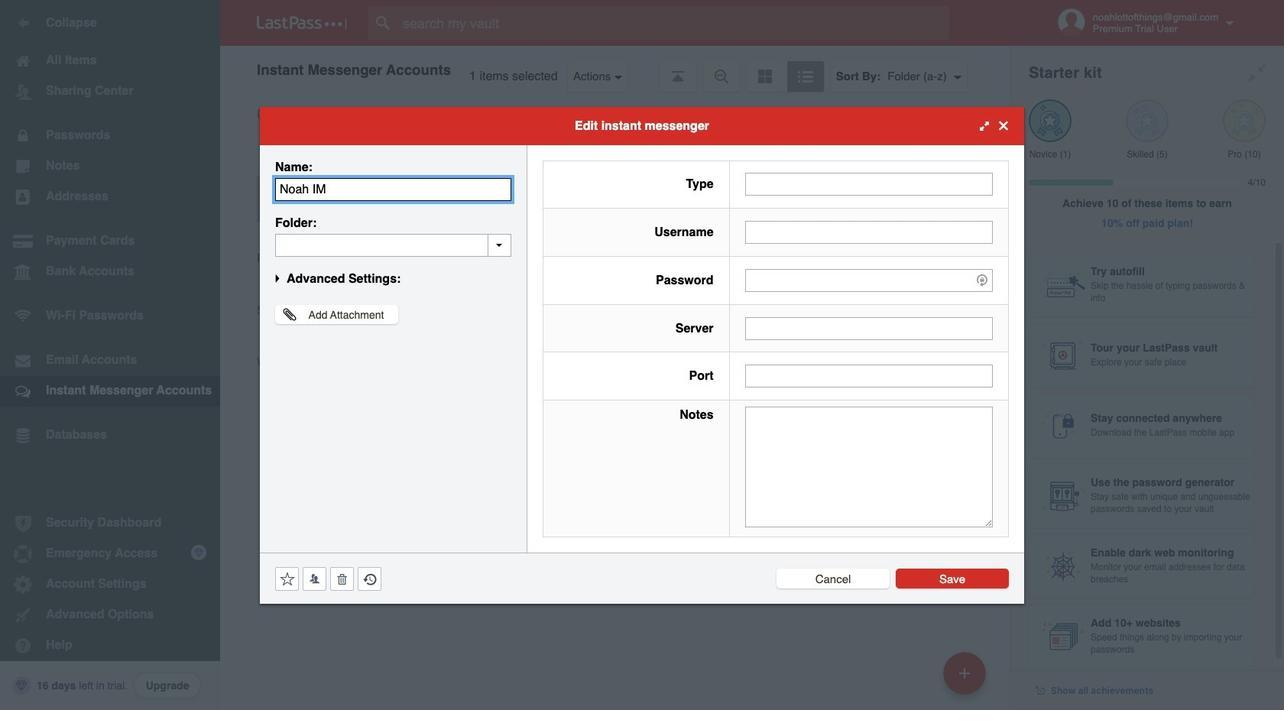 Task type: locate. For each thing, give the bounding box(es) containing it.
Search search field
[[368, 6, 979, 40]]

None text field
[[745, 173, 993, 196], [275, 234, 511, 256], [745, 317, 993, 340], [745, 365, 993, 388], [745, 407, 993, 527], [745, 173, 993, 196], [275, 234, 511, 256], [745, 317, 993, 340], [745, 365, 993, 388], [745, 407, 993, 527]]

None text field
[[275, 178, 511, 201], [745, 221, 993, 244], [275, 178, 511, 201], [745, 221, 993, 244]]

new item image
[[959, 668, 970, 678]]

None password field
[[745, 269, 993, 292]]

dialog
[[260, 107, 1024, 604]]

search my vault text field
[[368, 6, 979, 40]]



Task type: vqa. For each thing, say whether or not it's contained in the screenshot.
New item element
no



Task type: describe. For each thing, give the bounding box(es) containing it.
main navigation navigation
[[0, 0, 220, 710]]

lastpass image
[[257, 16, 347, 30]]

new item navigation
[[938, 648, 995, 710]]

vault options navigation
[[220, 46, 1011, 92]]



